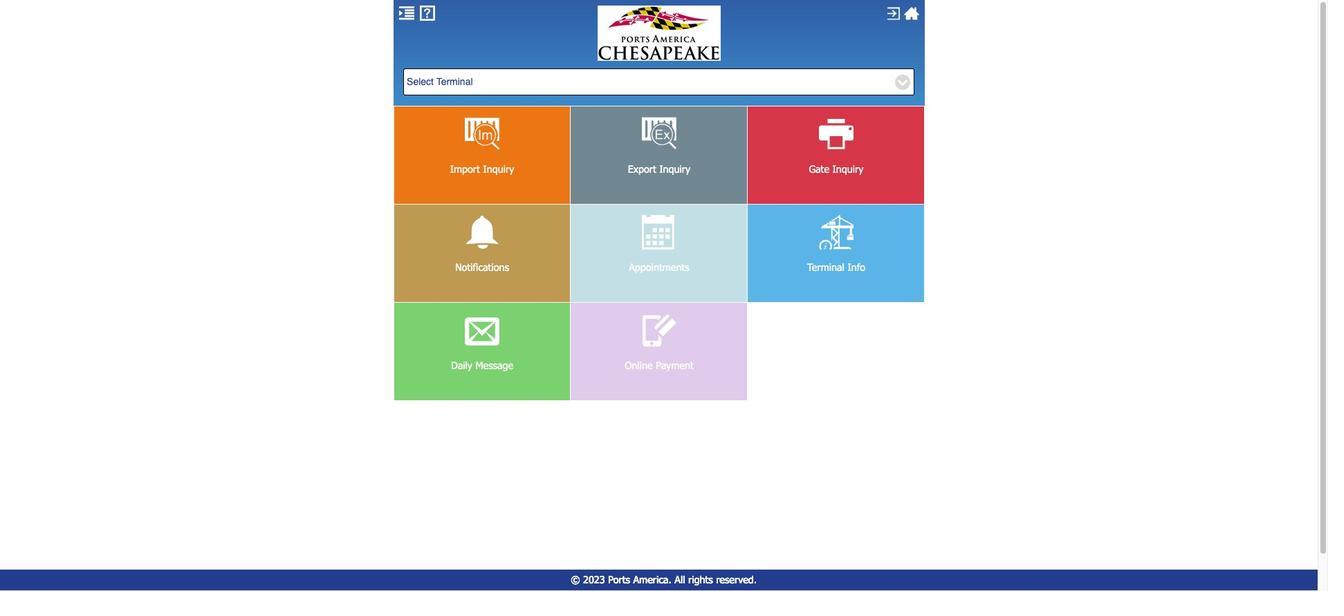 Task type: describe. For each thing, give the bounding box(es) containing it.
america.
[[633, 575, 672, 586]]

import inquiry
[[450, 163, 514, 175]]

import
[[450, 163, 480, 175]]

inquiry for gate inquiry
[[833, 163, 864, 175]]

select
[[407, 76, 434, 87]]

import inquiry link
[[394, 106, 571, 204]]

ports
[[608, 575, 630, 586]]

terminal inside banner
[[436, 76, 473, 87]]

select terminal banner
[[393, 0, 925, 106]]

daily message link
[[394, 303, 571, 400]]

terminal info
[[807, 261, 866, 273]]

info
[[848, 261, 866, 273]]

export inquiry
[[628, 163, 691, 175]]

gate inquiry
[[809, 163, 864, 175]]

2023
[[583, 575, 605, 586]]

gate
[[809, 163, 830, 175]]

©
[[571, 575, 580, 586]]

export inquiry link
[[571, 106, 748, 204]]

inquiry for export inquiry
[[660, 163, 691, 175]]

© 2023 ports america. all rights reserved. footer
[[0, 570, 1328, 592]]

select terminal
[[407, 76, 473, 87]]



Task type: vqa. For each thing, say whether or not it's contained in the screenshot.
Having
no



Task type: locate. For each thing, give the bounding box(es) containing it.
message
[[476, 360, 514, 371]]

export
[[628, 163, 656, 175]]

2 inquiry from the left
[[660, 163, 691, 175]]

1 horizontal spatial terminal
[[807, 261, 845, 273]]

terminal right select
[[436, 76, 473, 87]]

1 vertical spatial terminal
[[807, 261, 845, 273]]

1 inquiry from the left
[[483, 163, 514, 175]]

port america logo image
[[598, 6, 721, 61]]

0 horizontal spatial terminal
[[436, 76, 473, 87]]

inquiry inside 'link'
[[660, 163, 691, 175]]

0 vertical spatial terminal
[[436, 76, 473, 87]]

all
[[675, 575, 685, 586]]

inquiry right gate
[[833, 163, 864, 175]]

gate inquiry link
[[748, 106, 925, 204]]

1 horizontal spatial inquiry
[[660, 163, 691, 175]]

daily
[[451, 360, 473, 371]]

terminal info link
[[748, 205, 925, 302]]

notifications link
[[394, 205, 571, 302]]

terminal
[[436, 76, 473, 87], [807, 261, 845, 273]]

© 2023 ports america. all rights reserved.
[[571, 575, 757, 586]]

notifications
[[455, 261, 509, 273]]

terminal left info
[[807, 261, 845, 273]]

2 horizontal spatial inquiry
[[833, 163, 864, 175]]

rights
[[689, 575, 713, 586]]

inquiry right import
[[483, 163, 514, 175]]

inquiry for import inquiry
[[483, 163, 514, 175]]

daily message
[[451, 360, 514, 371]]

0 horizontal spatial inquiry
[[483, 163, 514, 175]]

reserved.
[[716, 575, 757, 586]]

inquiry right the 'export'
[[660, 163, 691, 175]]

inquiry
[[483, 163, 514, 175], [660, 163, 691, 175], [833, 163, 864, 175]]

3 inquiry from the left
[[833, 163, 864, 175]]



